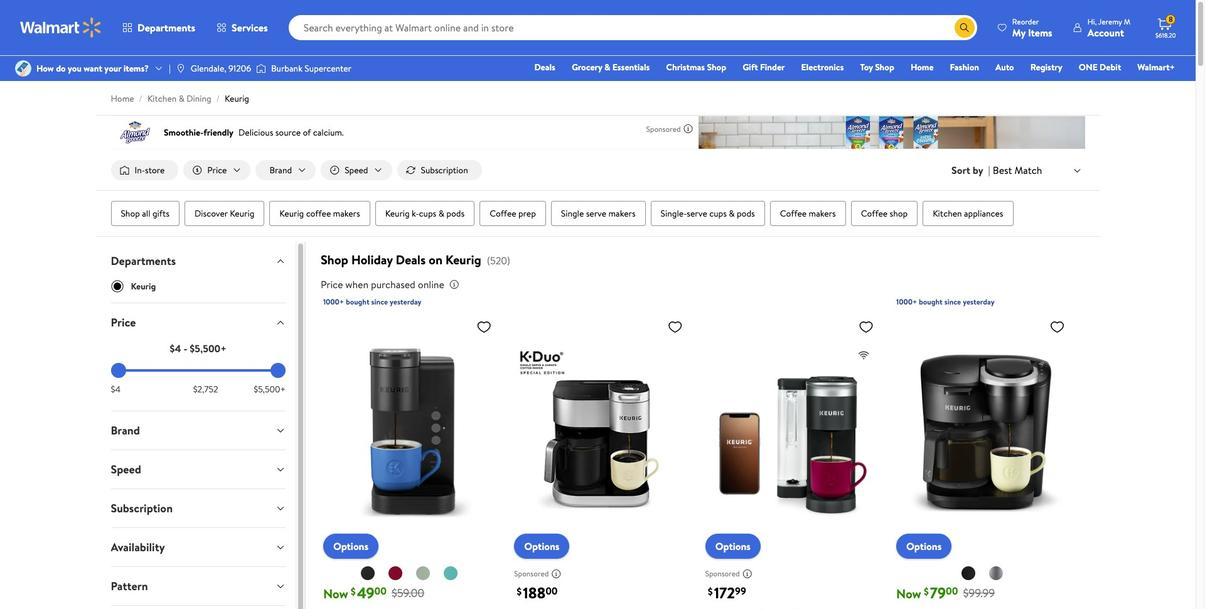 Task type: vqa. For each thing, say whether or not it's contained in the screenshot.
first Black icon from the right
yes



Task type: locate. For each thing, give the bounding box(es) containing it.
pattern button
[[101, 567, 296, 606]]

home link down your
[[111, 92, 134, 105]]

red image
[[388, 566, 403, 581]]

sponsored
[[647, 123, 681, 134], [515, 569, 549, 579], [706, 569, 740, 579]]

now inside now $ 49 00 $59.00
[[323, 585, 348, 602]]

m
[[1125, 16, 1131, 27]]

0 vertical spatial brand
[[270, 164, 292, 176]]

2 vertical spatial price
[[111, 315, 136, 330]]

1 $ from the left
[[351, 585, 356, 598]]

0 horizontal spatial $4
[[111, 383, 121, 396]]

2 now from the left
[[897, 585, 922, 602]]

price button
[[184, 160, 251, 180], [101, 303, 296, 342]]

$ left 49
[[351, 585, 356, 598]]

cups
[[419, 207, 437, 220], [710, 207, 727, 220]]

now inside the now $ 79 00 $99.99
[[897, 585, 922, 602]]

0 horizontal spatial  image
[[15, 60, 31, 77]]

2 horizontal spatial coffee
[[862, 207, 888, 220]]

deals
[[535, 61, 556, 73], [396, 251, 426, 268]]

toy shop
[[861, 61, 895, 73]]

1 horizontal spatial 1000+
[[897, 297, 918, 307]]

coffee for coffee prep
[[490, 207, 517, 220]]

shop left all
[[121, 207, 140, 220]]

3 options link from the left
[[706, 534, 761, 559]]

speed button up subscription dropdown button
[[101, 450, 296, 489]]

coffee shop link
[[851, 201, 918, 226]]

best match button
[[991, 162, 1086, 179]]

brand button up "speed" tab
[[101, 411, 296, 450]]

options link for keurig k-express essentials single serve k-cup pod coffee maker, black image
[[323, 534, 379, 559]]

-
[[184, 342, 187, 356]]

1 horizontal spatial deals
[[535, 61, 556, 73]]

makers for single serve makers
[[609, 207, 636, 220]]

subscription up keurig k-cups & pods link
[[421, 164, 468, 176]]

| right by at the right top
[[989, 163, 991, 177]]

3 $ from the left
[[708, 585, 713, 598]]

$ 172 99
[[708, 582, 747, 603]]

1 horizontal spatial sponsored
[[647, 123, 681, 134]]

0 vertical spatial $4
[[170, 342, 181, 356]]

1 horizontal spatial  image
[[176, 63, 186, 73]]

0 horizontal spatial 00
[[375, 584, 387, 598]]

3 coffee from the left
[[862, 207, 888, 220]]

3 makers from the left
[[809, 207, 836, 220]]

makers right "coffee"
[[333, 207, 360, 220]]

options link
[[323, 534, 379, 559], [515, 534, 570, 559], [706, 534, 761, 559], [897, 534, 952, 559]]

$ left the "172"
[[708, 585, 713, 598]]

0 horizontal spatial price
[[111, 315, 136, 330]]

black image
[[962, 566, 977, 581]]

price left when
[[321, 278, 343, 291]]

$ 188 00
[[517, 582, 558, 603]]

2 cups from the left
[[710, 207, 727, 220]]

1 vertical spatial $4
[[111, 383, 121, 396]]

appliances
[[965, 207, 1004, 220]]

0 horizontal spatial since
[[372, 297, 388, 307]]

3 00 from the left
[[947, 584, 959, 598]]

2 since from the left
[[945, 297, 962, 307]]

departments up keurig radio
[[111, 253, 176, 269]]

glendale, 91206
[[191, 62, 251, 75]]

0 horizontal spatial 1000+
[[323, 297, 344, 307]]

shop up when
[[321, 251, 348, 268]]

subscription inside subscription dropdown button
[[111, 501, 173, 516]]

2 / from the left
[[217, 92, 220, 105]]

1 horizontal spatial |
[[989, 163, 991, 177]]

services button
[[206, 13, 279, 43]]

2 coffee from the left
[[781, 207, 807, 220]]

 image left how
[[15, 60, 31, 77]]

1 horizontal spatial kitchen
[[933, 207, 963, 220]]

1 horizontal spatial price
[[207, 164, 227, 176]]

purchased
[[371, 278, 416, 291]]

options for keurig® k-duo special edition single serve k-cup pod & carafe coffee maker, silver image
[[525, 539, 560, 553]]

1 horizontal spatial 00
[[546, 584, 558, 598]]

since for 79
[[945, 297, 962, 307]]

toy shop link
[[855, 60, 901, 74]]

& right k-
[[439, 207, 445, 220]]

cups for serve
[[710, 207, 727, 220]]

makers left coffee shop
[[809, 207, 836, 220]]

brand tab
[[101, 411, 296, 450]]

1 serve from the left
[[586, 207, 607, 220]]

pods for keurig k-cups & pods
[[447, 207, 465, 220]]

supercenter
[[305, 62, 352, 75]]

price down keurig radio
[[111, 315, 136, 330]]

2 options from the left
[[525, 539, 560, 553]]

1 horizontal spatial home link
[[906, 60, 940, 74]]

1 00 from the left
[[375, 584, 387, 598]]

2 yesterday from the left
[[964, 297, 995, 307]]

home link left fashion link
[[906, 60, 940, 74]]

home / kitchen & dining / keurig
[[111, 92, 249, 105]]

toy
[[861, 61, 874, 73]]

1000+ bought since yesterday for 49
[[323, 297, 422, 307]]

 image left the glendale,
[[176, 63, 186, 73]]

keurig k-express essentials single serve k-cup pod coffee maker, black image
[[323, 314, 497, 549]]

serve
[[586, 207, 607, 220], [687, 207, 708, 220]]

keurig right discover
[[230, 207, 255, 220]]

1 now from the left
[[323, 585, 348, 602]]

coffee makers
[[781, 207, 836, 220]]

1 horizontal spatial brand
[[270, 164, 292, 176]]

3 options from the left
[[716, 539, 751, 553]]

& right "grocery"
[[605, 61, 611, 73]]

options link up '79'
[[897, 534, 952, 559]]

1 1000+ from the left
[[323, 297, 344, 307]]

0 horizontal spatial home link
[[111, 92, 134, 105]]

1 horizontal spatial bought
[[920, 297, 943, 307]]

options up '79'
[[907, 539, 942, 553]]

0 horizontal spatial now
[[323, 585, 348, 602]]

best
[[994, 163, 1013, 177]]

1 bought from the left
[[346, 297, 370, 307]]

pods right k-
[[447, 207, 465, 220]]

account
[[1088, 25, 1125, 39]]

now
[[323, 585, 348, 602], [897, 585, 922, 602]]

departments inside popup button
[[138, 21, 195, 35]]

home link
[[906, 60, 940, 74], [111, 92, 134, 105]]

0 vertical spatial home
[[911, 61, 934, 73]]

essentials
[[613, 61, 650, 73]]

options link up ad disclaimer and feedback for ingridsponsoredproducts image
[[515, 534, 570, 559]]

options link for keurig k-duo essentials black single-serve k-cup pod coffee maker, black image
[[897, 534, 952, 559]]

brand inside sort and filter section 'element'
[[270, 164, 292, 176]]

gift finder
[[743, 61, 785, 73]]

1 horizontal spatial serve
[[687, 207, 708, 220]]

0 horizontal spatial /
[[139, 92, 143, 105]]

kitchen left dining on the left top
[[148, 92, 177, 105]]

1 vertical spatial brand
[[111, 423, 140, 438]]

00 inside the now $ 79 00 $99.99
[[947, 584, 959, 598]]

price button inside sort and filter section 'element'
[[184, 160, 251, 180]]

4 options from the left
[[907, 539, 942, 553]]

home left fashion link
[[911, 61, 934, 73]]

add to favorites list, keurig® k-duo special edition single serve k-cup pod & carafe coffee maker, silver image
[[668, 319, 683, 335]]

in-
[[135, 164, 145, 176]]

 image
[[256, 62, 266, 75]]

match
[[1015, 163, 1043, 177]]

options link up black image on the bottom of page
[[323, 534, 379, 559]]

$99.99
[[964, 586, 996, 601]]

0 horizontal spatial kitchen
[[148, 92, 177, 105]]

do
[[56, 62, 66, 75]]

options up ad disclaimer and feedback for ingridsponsoredproducts icon
[[716, 539, 751, 553]]

0 horizontal spatial serve
[[586, 207, 607, 220]]

now left '79'
[[897, 585, 922, 602]]

2 serve from the left
[[687, 207, 708, 220]]

2 00 from the left
[[546, 584, 558, 598]]

walmart+ link
[[1133, 60, 1181, 74]]

0 horizontal spatial subscription
[[111, 501, 173, 516]]

0 horizontal spatial bought
[[346, 297, 370, 307]]

0 horizontal spatial home
[[111, 92, 134, 105]]

0 horizontal spatial coffee
[[490, 207, 517, 220]]

1 horizontal spatial home
[[911, 61, 934, 73]]

2 horizontal spatial price
[[321, 278, 343, 291]]

legal information image
[[450, 280, 460, 290]]

00 inside now $ 49 00 $59.00
[[375, 584, 387, 598]]

single serve makers link
[[551, 201, 646, 226]]

departments up items?
[[138, 21, 195, 35]]

$4 for $4
[[111, 383, 121, 396]]

2 1000+ from the left
[[897, 297, 918, 307]]

Search search field
[[289, 15, 978, 40]]

1000+ bought since yesterday for 79
[[897, 297, 995, 307]]

/ left keurig link
[[217, 92, 220, 105]]

8
[[1169, 14, 1174, 25]]

4 options link from the left
[[897, 534, 952, 559]]

walmart image
[[20, 18, 102, 38]]

ad disclaimer and feedback for skylinedisplayad image
[[684, 124, 694, 134]]

since
[[372, 297, 388, 307], [945, 297, 962, 307]]

0 horizontal spatial sponsored
[[515, 569, 549, 579]]

availability button
[[101, 528, 296, 567]]

1 horizontal spatial coffee
[[781, 207, 807, 220]]

1 horizontal spatial $4
[[170, 342, 181, 356]]

0 horizontal spatial cups
[[419, 207, 437, 220]]

0 vertical spatial departments
[[138, 21, 195, 35]]

0 vertical spatial |
[[169, 62, 171, 75]]

price up discover
[[207, 164, 227, 176]]

1 vertical spatial $5,500+
[[254, 383, 286, 396]]

4 $ from the left
[[924, 585, 929, 598]]

pods left coffee makers link
[[737, 207, 755, 220]]

price button up '$5504' range field
[[101, 303, 296, 342]]

now left 49
[[323, 585, 348, 602]]

&
[[605, 61, 611, 73], [179, 92, 185, 105], [439, 207, 445, 220], [729, 207, 735, 220]]

0 horizontal spatial speed
[[111, 462, 141, 477]]

reorder
[[1013, 16, 1040, 27]]

on
[[429, 251, 443, 268]]

home for home / kitchen & dining / keurig
[[111, 92, 134, 105]]

1 horizontal spatial /
[[217, 92, 220, 105]]

christmas shop
[[667, 61, 727, 73]]

0 horizontal spatial |
[[169, 62, 171, 75]]

jeremy
[[1099, 16, 1123, 27]]

brand button up "coffee"
[[256, 160, 316, 180]]

172
[[715, 582, 736, 603]]

0 vertical spatial price
[[207, 164, 227, 176]]

1 vertical spatial home
[[111, 92, 134, 105]]

1 vertical spatial home link
[[111, 92, 134, 105]]

00 down black image on the bottom of page
[[375, 584, 387, 598]]

1 horizontal spatial now
[[897, 585, 922, 602]]

price inside tab
[[111, 315, 136, 330]]

1 yesterday from the left
[[390, 297, 422, 307]]

1 since from the left
[[372, 297, 388, 307]]

$2,752
[[193, 383, 218, 396]]

deals left on
[[396, 251, 426, 268]]

options link for the keurig k-supreme smart coffee maker, multistream technology, brews 6-12oz cup sizes, black image
[[706, 534, 761, 559]]

0 vertical spatial speed
[[345, 164, 368, 176]]

registry link
[[1025, 60, 1069, 74]]

availability tab
[[101, 528, 296, 567]]

keurig k-duo essentials black single-serve k-cup pod coffee maker, black image
[[897, 314, 1071, 549]]

1 coffee from the left
[[490, 207, 517, 220]]

1 vertical spatial departments
[[111, 253, 176, 269]]

tab
[[101, 606, 296, 609]]

00 inside $ 188 00
[[546, 584, 558, 598]]

electronics
[[802, 61, 844, 73]]

makers for keurig coffee makers
[[333, 207, 360, 220]]

kitchen left appliances
[[933, 207, 963, 220]]

options for the keurig k-supreme smart coffee maker, multistream technology, brews 6-12oz cup sizes, black image
[[716, 539, 751, 553]]

prep
[[519, 207, 536, 220]]

2 bought from the left
[[920, 297, 943, 307]]

2 options link from the left
[[515, 534, 570, 559]]

1 options link from the left
[[323, 534, 379, 559]]

2 horizontal spatial makers
[[809, 207, 836, 220]]

1 horizontal spatial speed button
[[321, 160, 392, 180]]

since for 49
[[372, 297, 388, 307]]

add to favorites list, keurig k-express essentials single serve k-cup pod coffee maker, black image
[[477, 319, 492, 335]]

kitchen appliances
[[933, 207, 1004, 220]]

1 horizontal spatial pods
[[737, 207, 755, 220]]

2 pods from the left
[[737, 207, 755, 220]]

$ left '79'
[[924, 585, 929, 598]]

sponsored left ad disclaimer and feedback for skylinedisplayad icon
[[647, 123, 681, 134]]

0 vertical spatial speed button
[[321, 160, 392, 180]]

options up black image on the bottom of page
[[333, 539, 369, 553]]

0 horizontal spatial makers
[[333, 207, 360, 220]]

shop inside toy shop "link"
[[876, 61, 895, 73]]

0 horizontal spatial yesterday
[[390, 297, 422, 307]]

& left dining on the left top
[[179, 92, 185, 105]]

& for single-serve cups & pods
[[729, 207, 735, 220]]

1 pods from the left
[[447, 207, 465, 220]]

0 horizontal spatial brand
[[111, 423, 140, 438]]

options link for keurig® k-duo special edition single serve k-cup pod & carafe coffee maker, silver image
[[515, 534, 570, 559]]

kitchen & dining link
[[148, 92, 212, 105]]

2 makers from the left
[[609, 207, 636, 220]]

discover keurig
[[195, 207, 255, 220]]

options link up ad disclaimer and feedback for ingridsponsoredproducts icon
[[706, 534, 761, 559]]

| up kitchen & dining link
[[169, 62, 171, 75]]

dining
[[187, 92, 212, 105]]

coffee
[[490, 207, 517, 220], [781, 207, 807, 220], [862, 207, 888, 220]]

deals link
[[529, 60, 561, 74]]

brand inside tab
[[111, 423, 140, 438]]

serve for single
[[586, 207, 607, 220]]

home down your
[[111, 92, 134, 105]]

1 vertical spatial deals
[[396, 251, 426, 268]]

sponsored for /
[[647, 123, 681, 134]]

0 vertical spatial deals
[[535, 61, 556, 73]]

00 for 79
[[947, 584, 959, 598]]

1 vertical spatial speed
[[111, 462, 141, 477]]

sponsored up the "172"
[[706, 569, 740, 579]]

home
[[911, 61, 934, 73], [111, 92, 134, 105]]

brand for top "brand" dropdown button
[[270, 164, 292, 176]]

subscription up availability
[[111, 501, 173, 516]]

$ inside $ 188 00
[[517, 585, 522, 598]]

0 vertical spatial home link
[[906, 60, 940, 74]]

keurig k-supreme smart coffee maker, multistream technology, brews 6-12oz cup sizes, black image
[[706, 314, 879, 549]]

2 horizontal spatial sponsored
[[706, 569, 740, 579]]

options up ad disclaimer and feedback for ingridsponsoredproducts image
[[525, 539, 560, 553]]

pods
[[447, 207, 465, 220], [737, 207, 755, 220]]

kitchen
[[148, 92, 177, 105], [933, 207, 963, 220]]

all
[[142, 207, 150, 220]]

makers right single
[[609, 207, 636, 220]]

1 options from the left
[[333, 539, 369, 553]]

Keurig radio
[[111, 280, 123, 293]]

1 makers from the left
[[333, 207, 360, 220]]

shop right the christmas
[[707, 61, 727, 73]]

0 vertical spatial subscription
[[421, 164, 468, 176]]

1 horizontal spatial cups
[[710, 207, 727, 220]]

coffee prep
[[490, 207, 536, 220]]

0 horizontal spatial speed button
[[101, 450, 296, 489]]

options for keurig k-duo essentials black single-serve k-cup pod coffee maker, black image
[[907, 539, 942, 553]]

1 horizontal spatial yesterday
[[964, 297, 995, 307]]

2 1000+ bought since yesterday from the left
[[897, 297, 995, 307]]

departments button
[[101, 242, 296, 280]]

 image for how do you want your items?
[[15, 60, 31, 77]]

& right single-
[[729, 207, 735, 220]]

shop right toy
[[876, 61, 895, 73]]

/ down items?
[[139, 92, 143, 105]]

price button up discover
[[184, 160, 251, 180]]

makers
[[333, 207, 360, 220], [609, 207, 636, 220], [809, 207, 836, 220]]

keurig up 'legal information' icon
[[446, 251, 482, 268]]

christmas shop link
[[661, 60, 732, 74]]

sort and filter section element
[[96, 150, 1101, 190]]

$4
[[170, 342, 181, 356], [111, 383, 121, 396]]

0 horizontal spatial 1000+ bought since yesterday
[[323, 297, 422, 307]]

shop all gifts link
[[111, 201, 180, 226]]

1 cups from the left
[[419, 207, 437, 220]]

2 $ from the left
[[517, 585, 522, 598]]

1 horizontal spatial makers
[[609, 207, 636, 220]]

$ left 188
[[517, 585, 522, 598]]

$ inside now $ 49 00 $59.00
[[351, 585, 356, 598]]

$
[[351, 585, 356, 598], [517, 585, 522, 598], [708, 585, 713, 598], [924, 585, 929, 598]]

1 horizontal spatial since
[[945, 297, 962, 307]]

0 vertical spatial price button
[[184, 160, 251, 180]]

00 down ad disclaimer and feedback for ingridsponsoredproducts image
[[546, 584, 558, 598]]

cups right single-
[[710, 207, 727, 220]]

0 horizontal spatial $5,500+
[[190, 342, 227, 356]]

 image
[[15, 60, 31, 77], [176, 63, 186, 73]]

cups down subscription button
[[419, 207, 437, 220]]

store
[[145, 164, 165, 176]]

1 vertical spatial |
[[989, 163, 991, 177]]

pattern
[[111, 579, 148, 594]]

2 horizontal spatial 00
[[947, 584, 959, 598]]

sponsored up 188
[[515, 569, 549, 579]]

bought for 49
[[346, 297, 370, 307]]

keurig right keurig radio
[[131, 280, 156, 293]]

1 horizontal spatial subscription
[[421, 164, 468, 176]]

1 1000+ bought since yesterday from the left
[[323, 297, 422, 307]]

$ inside the now $ 79 00 $99.99
[[924, 585, 929, 598]]

speed button up keurig coffee makers link
[[321, 160, 392, 180]]

1 vertical spatial subscription
[[111, 501, 173, 516]]

00 left the '$99.99' at the right bottom
[[947, 584, 959, 598]]

0 horizontal spatial pods
[[447, 207, 465, 220]]

coffee prep link
[[480, 201, 546, 226]]

deals left "grocery"
[[535, 61, 556, 73]]

1 horizontal spatial speed
[[345, 164, 368, 176]]

speed inside sort and filter section 'element'
[[345, 164, 368, 176]]

1 horizontal spatial 1000+ bought since yesterday
[[897, 297, 995, 307]]

your
[[104, 62, 121, 75]]

subscription
[[421, 164, 468, 176], [111, 501, 173, 516]]



Task type: describe. For each thing, give the bounding box(es) containing it.
bought for 79
[[920, 297, 943, 307]]

coffee makers link
[[770, 201, 846, 226]]

home for home
[[911, 61, 934, 73]]

cups for k-
[[419, 207, 437, 220]]

1 vertical spatial brand button
[[101, 411, 296, 450]]

hi,
[[1088, 16, 1097, 27]]

00 for 49
[[375, 584, 387, 598]]

finder
[[761, 61, 785, 73]]

my
[[1013, 25, 1026, 39]]

auto link
[[991, 60, 1020, 74]]

1 vertical spatial price button
[[101, 303, 296, 342]]

 image for glendale, 91206
[[176, 63, 186, 73]]

departments tab
[[101, 242, 296, 280]]

black image
[[361, 566, 376, 581]]

ad disclaimer and feedback for ingridsponsoredproducts image
[[743, 569, 753, 579]]

moonlight gray image
[[989, 566, 1004, 581]]

0 vertical spatial kitchen
[[148, 92, 177, 105]]

now for 49
[[323, 585, 348, 602]]

auto
[[996, 61, 1015, 73]]

deals inside 'link'
[[535, 61, 556, 73]]

pattern tab
[[101, 567, 296, 606]]

coffee
[[306, 207, 331, 220]]

when
[[346, 278, 369, 291]]

1000+ for 79
[[897, 297, 918, 307]]

yesterday for 49
[[390, 297, 422, 307]]

99
[[736, 584, 747, 598]]

shop inside shop all gifts link
[[121, 207, 140, 220]]

single-serve cups & pods
[[661, 207, 755, 220]]

& for home / kitchen & dining / keurig
[[179, 92, 185, 105]]

Walmart Site-Wide search field
[[289, 15, 978, 40]]

gift finder link
[[737, 60, 791, 74]]

single serve makers
[[561, 207, 636, 220]]

1 vertical spatial price
[[321, 278, 343, 291]]

0 vertical spatial $5,500+
[[190, 342, 227, 356]]

want
[[84, 62, 102, 75]]

now for 79
[[897, 585, 922, 602]]

single-
[[661, 207, 687, 220]]

in-store button
[[111, 160, 179, 180]]

keurig k-cups & pods link
[[375, 201, 475, 226]]

glendale,
[[191, 62, 226, 75]]

| inside sort and filter section 'element'
[[989, 163, 991, 177]]

speed tab
[[101, 450, 296, 489]]

sort by |
[[952, 163, 991, 177]]

0 vertical spatial brand button
[[256, 160, 316, 180]]

electronics link
[[796, 60, 850, 74]]

christmas
[[667, 61, 705, 73]]

add to favorites list, keurig k-duo essentials black single-serve k-cup pod coffee maker, black image
[[1050, 319, 1066, 335]]

debit
[[1100, 61, 1122, 73]]

k-
[[412, 207, 419, 220]]

shop holiday deals on keurig (520)
[[321, 251, 511, 268]]

departments button
[[112, 13, 206, 43]]

fashion
[[951, 61, 980, 73]]

coffee shop
[[862, 207, 908, 220]]

$4 for $4 - $5,500+
[[170, 342, 181, 356]]

keurig® k-duo special edition single serve k-cup pod & carafe coffee maker, silver image
[[515, 314, 688, 549]]

$4 range field
[[111, 369, 286, 372]]

add to favorites list, keurig k-supreme smart coffee maker, multistream technology, brews 6-12oz cup sizes, black image
[[859, 319, 874, 335]]

price tab
[[101, 303, 296, 342]]

now $ 49 00 $59.00
[[323, 582, 425, 603]]

grocery
[[572, 61, 603, 73]]

subscription button
[[101, 489, 296, 528]]

single
[[561, 207, 584, 220]]

gifts
[[153, 207, 170, 220]]

79
[[931, 582, 947, 603]]

one
[[1080, 61, 1098, 73]]

one debit link
[[1074, 60, 1128, 74]]

subscription button
[[397, 160, 482, 180]]

items
[[1029, 25, 1053, 39]]

shop inside christmas shop link
[[707, 61, 727, 73]]

reorder my items
[[1013, 16, 1053, 39]]

speed inside tab
[[111, 462, 141, 477]]

keurig left k-
[[385, 207, 410, 220]]

brand for "brand" dropdown button to the bottom
[[111, 423, 140, 438]]

price inside sort and filter section 'element'
[[207, 164, 227, 176]]

teal image
[[443, 566, 459, 581]]

you
[[68, 62, 82, 75]]

$4 - $5,500+
[[170, 342, 227, 356]]

1 vertical spatial speed button
[[101, 450, 296, 489]]

keurig coffee makers link
[[270, 201, 370, 226]]

speed button inside sort and filter section 'element'
[[321, 160, 392, 180]]

$ inside $ 172 99
[[708, 585, 713, 598]]

availability
[[111, 540, 165, 555]]

0 horizontal spatial deals
[[396, 251, 426, 268]]

coffee for coffee makers
[[781, 207, 807, 220]]

sage image
[[416, 566, 431, 581]]

how do you want your items?
[[36, 62, 149, 75]]

$5504 range field
[[111, 369, 286, 372]]

grocery & essentials link
[[566, 60, 656, 74]]

91206
[[229, 62, 251, 75]]

1 horizontal spatial $5,500+
[[254, 383, 286, 396]]

ad disclaimer and feedback for ingridsponsoredproducts image
[[552, 569, 562, 579]]

keurig coffee makers
[[280, 207, 360, 220]]

hi, jeremy m account
[[1088, 16, 1131, 39]]

yesterday for 79
[[964, 297, 995, 307]]

8 $618.20
[[1156, 14, 1177, 40]]

subscription inside subscription button
[[421, 164, 468, 176]]

gift
[[743, 61, 758, 73]]

burbank
[[271, 62, 303, 75]]

now $ 79 00 $99.99
[[897, 582, 996, 603]]

kitchen appliances link
[[923, 201, 1014, 226]]

one debit
[[1080, 61, 1122, 73]]

discover
[[195, 207, 228, 220]]

services
[[232, 21, 268, 35]]

walmart+
[[1138, 61, 1176, 73]]

holiday
[[351, 251, 393, 268]]

best match
[[994, 163, 1043, 177]]

single-serve cups & pods link
[[651, 201, 765, 226]]

& for keurig k-cups & pods
[[439, 207, 445, 220]]

keurig k-cups & pods
[[385, 207, 465, 220]]

departments inside dropdown button
[[111, 253, 176, 269]]

1 / from the left
[[139, 92, 143, 105]]

options for keurig k-express essentials single serve k-cup pod coffee maker, black image
[[333, 539, 369, 553]]

online
[[418, 278, 445, 291]]

in-store
[[135, 164, 165, 176]]

$59.00
[[392, 586, 425, 601]]

fashion link
[[945, 60, 985, 74]]

keurig down the 91206
[[225, 92, 249, 105]]

49
[[357, 582, 375, 603]]

sponsored for $59.00
[[706, 569, 740, 579]]

pods for single-serve cups & pods
[[737, 207, 755, 220]]

search icon image
[[960, 23, 970, 33]]

1000+ for 49
[[323, 297, 344, 307]]

keurig link
[[225, 92, 249, 105]]

shop all gifts
[[121, 207, 170, 220]]

serve for single-
[[687, 207, 708, 220]]

items?
[[124, 62, 149, 75]]

keurig left "coffee"
[[280, 207, 304, 220]]

how
[[36, 62, 54, 75]]

coffee for coffee shop
[[862, 207, 888, 220]]

subscription tab
[[101, 489, 296, 528]]

1 vertical spatial kitchen
[[933, 207, 963, 220]]



